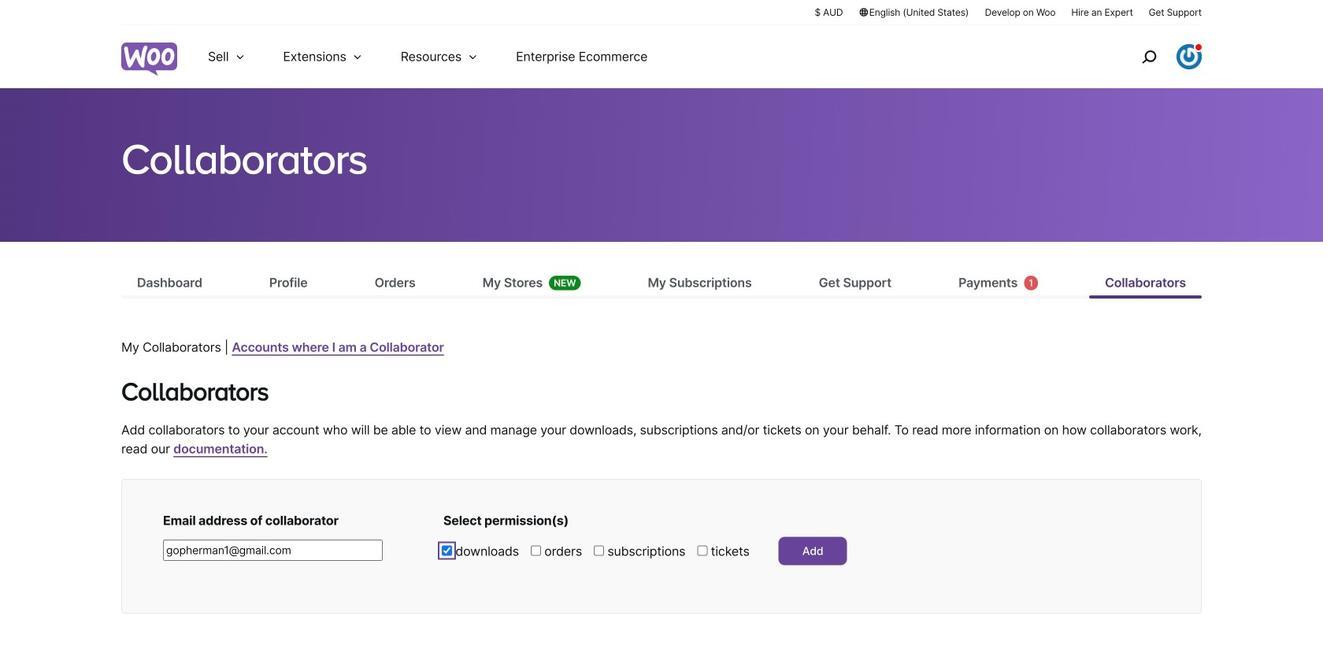 Task type: locate. For each thing, give the bounding box(es) containing it.
open account menu image
[[1177, 44, 1202, 69]]

None checkbox
[[442, 546, 452, 556], [594, 546, 604, 556], [698, 546, 708, 556], [442, 546, 452, 556], [594, 546, 604, 556], [698, 546, 708, 556]]

service navigation menu element
[[1108, 31, 1202, 82]]

search image
[[1137, 44, 1162, 69]]

None checkbox
[[531, 546, 541, 556]]



Task type: vqa. For each thing, say whether or not it's contained in the screenshot.
website
no



